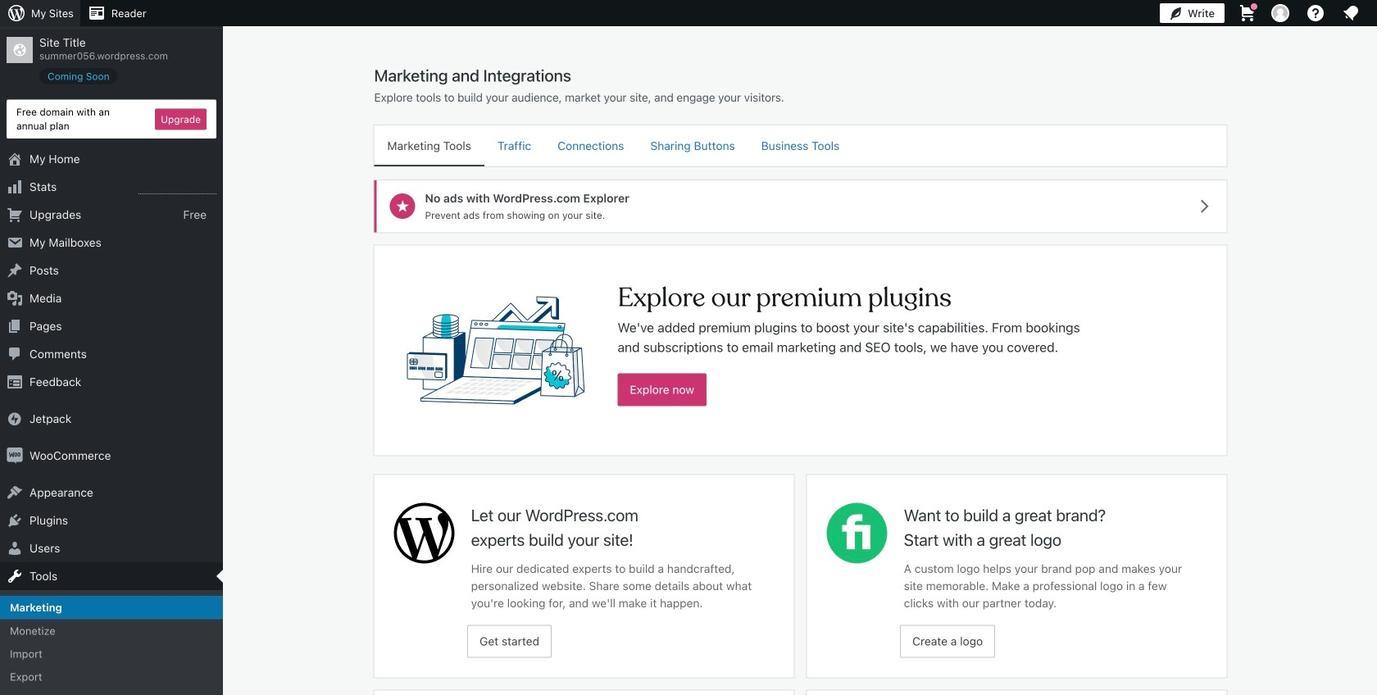 Task type: locate. For each thing, give the bounding box(es) containing it.
help image
[[1306, 3, 1326, 23]]

main content
[[368, 65, 1234, 695]]

marketing tools image
[[407, 246, 585, 455]]

0 vertical spatial img image
[[7, 411, 23, 427]]

list item
[[1370, 84, 1378, 161], [1370, 161, 1378, 237], [1370, 237, 1378, 298]]

3 list item from the top
[[1370, 237, 1378, 298]]

1 vertical spatial img image
[[7, 448, 23, 464]]

2 img image from the top
[[7, 448, 23, 464]]

1 img image from the top
[[7, 411, 23, 427]]

menu
[[374, 125, 1227, 166]]

my shopping cart image
[[1238, 3, 1258, 23]]

img image
[[7, 411, 23, 427], [7, 448, 23, 464]]



Task type: vqa. For each thing, say whether or not it's contained in the screenshot.
Organizer has a simple structure and displays only the necessary information a real portfolio can benefit from. It's ready to be used by designers, artists, architects, and creators. image
no



Task type: describe. For each thing, give the bounding box(es) containing it.
2 list item from the top
[[1370, 161, 1378, 237]]

1 list item from the top
[[1370, 84, 1378, 161]]

highest hourly views 0 image
[[139, 184, 216, 194]]

my profile image
[[1272, 4, 1290, 22]]

fiverr logo image
[[827, 503, 888, 564]]

manage your notifications image
[[1342, 3, 1361, 23]]



